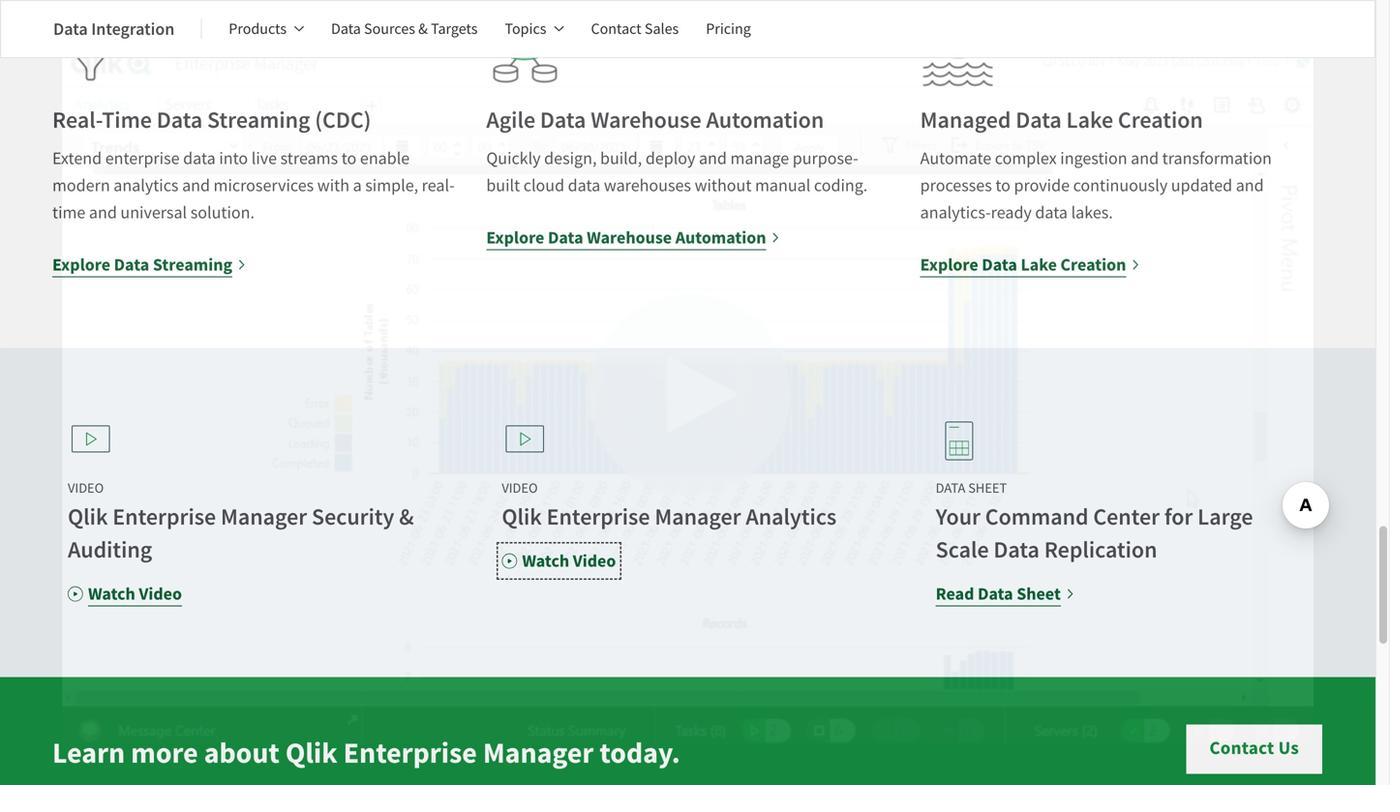 Task type: vqa. For each thing, say whether or not it's contained in the screenshot.
Qlik image
no



Task type: describe. For each thing, give the bounding box(es) containing it.
data right read
[[978, 583, 1014, 606]]

contact sales
[[591, 19, 679, 39]]

about
[[204, 734, 280, 773]]

your
[[936, 502, 981, 533]]

products link
[[229, 6, 304, 52]]

streams
[[280, 147, 338, 170]]

1 horizontal spatial enterprise
[[343, 734, 477, 773]]

video for qlik enterprise manager analytics
[[502, 480, 538, 497]]

for
[[1165, 502, 1193, 533]]

managed data lake creation
[[921, 105, 1204, 136]]

data up complex
[[1016, 105, 1062, 136]]

microservices
[[214, 175, 314, 197]]

solution.
[[190, 202, 255, 224]]

watch video for qlik enterprise manager security & auditing
[[88, 583, 182, 606]]

(cdc)
[[315, 105, 371, 136]]

qlik for qlik enterprise manager analytics
[[502, 502, 542, 533]]

explore data streaming link
[[52, 251, 247, 279]]

more
[[131, 734, 198, 773]]

a
[[353, 175, 362, 197]]

topics
[[505, 19, 547, 39]]

explore data lake creation link
[[921, 251, 1141, 279]]

enterprise for qlik enterprise manager analytics
[[547, 502, 650, 533]]

scale
[[936, 535, 989, 566]]

universal
[[120, 202, 187, 224]]

time
[[52, 202, 86, 224]]

and inside quickly design, build, deploy and manage purpose- built cloud data warehouses without manual coding.
[[699, 147, 727, 170]]

modern
[[52, 175, 110, 197]]

ready
[[991, 202, 1032, 224]]

warehouse for agile
[[591, 105, 702, 136]]

coding.
[[814, 175, 868, 197]]

enterprise for qlik enterprise manager security & auditing
[[113, 502, 216, 533]]

continuously
[[1074, 175, 1168, 197]]

cloud
[[524, 175, 565, 197]]

data inside extend enterprise data into live streams to enable modern analytics and microservices with a simple, real- time and universal solution.
[[183, 147, 216, 170]]

data left integration
[[53, 17, 88, 41]]

data sources & targets
[[331, 19, 478, 39]]

sheet
[[1017, 583, 1061, 606]]

automation for explore data warehouse automation
[[676, 226, 767, 250]]

build,
[[600, 147, 642, 170]]

manual
[[755, 175, 811, 197]]

transformation
[[1163, 147, 1272, 170]]

manage
[[731, 147, 789, 170]]

extend
[[52, 147, 102, 170]]

large
[[1198, 502, 1254, 533]]

0 vertical spatial streaming
[[207, 105, 310, 136]]

complex
[[995, 147, 1057, 170]]

purpose-
[[793, 147, 859, 170]]

creation for explore data lake creation
[[1061, 253, 1127, 277]]

data sources & targets link
[[331, 6, 478, 52]]

explore data lake creation
[[921, 253, 1127, 277]]

contact us link
[[1186, 724, 1324, 775]]

explore data warehouse automation link
[[486, 224, 781, 251]]

agile
[[486, 105, 536, 136]]

& inside data integration menu bar
[[418, 19, 428, 39]]

read data sheet
[[936, 583, 1061, 606]]

processes
[[921, 175, 992, 197]]

analytics
[[746, 502, 837, 533]]

video qlik enterprise manager analytics
[[502, 480, 837, 533]]

live
[[252, 147, 277, 170]]

manager for security
[[221, 502, 307, 533]]

extend enterprise data into live streams to enable modern analytics and microservices with a simple, real- time and universal solution.
[[52, 147, 455, 224]]

sales
[[645, 19, 679, 39]]

updated
[[1172, 175, 1233, 197]]

data inside the automate complex ingestion and transformation processes to provide continuously updated and analytics-ready data lakes.
[[1036, 202, 1068, 224]]

targets
[[431, 19, 478, 39]]

1 vertical spatial streaming
[[153, 253, 233, 277]]

learn more about qlik enterprise manager today.
[[52, 734, 681, 773]]

products
[[229, 19, 287, 39]]

quickly design, build, deploy and manage purpose- built cloud data warehouses without manual coding.
[[486, 147, 868, 197]]

time
[[102, 105, 152, 136]]

managed
[[921, 105, 1011, 136]]

and down transformation
[[1236, 175, 1264, 197]]

& inside video qlik enterprise manager security & auditing
[[399, 502, 414, 533]]

command
[[986, 502, 1089, 533]]

contact sales link
[[591, 6, 679, 52]]

real-
[[52, 105, 102, 136]]

sources
[[364, 19, 415, 39]]

automation for agile data warehouse automation
[[706, 105, 824, 136]]

learn
[[52, 734, 125, 773]]

real-
[[422, 175, 455, 197]]

analytics-
[[921, 202, 991, 224]]

watch for qlik enterprise manager security & auditing
[[88, 583, 135, 606]]



Task type: locate. For each thing, give the bounding box(es) containing it.
to inside the automate complex ingestion and transformation processes to provide continuously updated and analytics-ready data lakes.
[[996, 175, 1011, 197]]

auditing
[[68, 535, 152, 566]]

streaming down solution.
[[153, 253, 233, 277]]

0 vertical spatial creation
[[1118, 105, 1204, 136]]

1 vertical spatial creation
[[1061, 253, 1127, 277]]

0 vertical spatial lake
[[1067, 105, 1114, 136]]

data down provide at the right of page
[[1036, 202, 1068, 224]]

to
[[342, 147, 357, 170], [996, 175, 1011, 197]]

data left into
[[183, 147, 216, 170]]

data
[[936, 480, 966, 497]]

video for qlik enterprise manager security & auditing
[[68, 480, 104, 497]]

enterprise
[[105, 147, 180, 170]]

video qlik enterprise manager security & auditing
[[68, 480, 414, 566]]

to up the ready
[[996, 175, 1011, 197]]

1 vertical spatial lake
[[1021, 253, 1057, 277]]

contact inside data integration menu bar
[[591, 19, 642, 39]]

0 horizontal spatial video
[[68, 480, 104, 497]]

video inside video qlik enterprise manager security & auditing
[[68, 480, 104, 497]]

into
[[219, 147, 248, 170]]

0 vertical spatial warehouse
[[591, 105, 702, 136]]

warehouse for explore
[[587, 226, 672, 250]]

lake up 'ingestion' on the top right of page
[[1067, 105, 1114, 136]]

data down cloud
[[548, 226, 584, 250]]

0 horizontal spatial video
[[139, 583, 182, 606]]

to up a
[[342, 147, 357, 170]]

lake for explore
[[1021, 253, 1057, 277]]

manager inside video qlik enterprise manager security & auditing
[[221, 502, 307, 533]]

explore down built
[[486, 226, 545, 250]]

0 horizontal spatial data
[[183, 147, 216, 170]]

to for real-time data streaming (cdc)
[[342, 147, 357, 170]]

watch video link for qlik enterprise manager security & auditing
[[68, 581, 182, 608]]

warehouses
[[604, 175, 691, 197]]

1 horizontal spatial watch
[[522, 550, 570, 573]]

video for qlik enterprise manager security & auditing
[[139, 583, 182, 606]]

security
[[312, 502, 395, 533]]

0 horizontal spatial qlik
[[68, 502, 108, 533]]

0 vertical spatial watch video
[[522, 550, 616, 573]]

warehouse up the 'deploy'
[[591, 105, 702, 136]]

watch video link
[[502, 548, 616, 575], [68, 581, 182, 608]]

simple,
[[365, 175, 418, 197]]

watch video for qlik enterprise manager analytics
[[522, 550, 616, 573]]

data left sources
[[331, 19, 361, 39]]

0 vertical spatial data
[[183, 147, 216, 170]]

qlik
[[68, 502, 108, 533], [502, 502, 542, 533], [286, 734, 338, 773]]

contact for contact us
[[1210, 736, 1275, 761]]

automate complex ingestion and transformation processes to provide continuously updated and analytics-ready data lakes.
[[921, 147, 1272, 224]]

agile data warehouse automation
[[486, 105, 824, 136]]

and
[[699, 147, 727, 170], [1131, 147, 1159, 170], [182, 175, 210, 197], [1236, 175, 1264, 197], [89, 202, 117, 224]]

0 vertical spatial to
[[342, 147, 357, 170]]

enterprise inside video qlik enterprise manager analytics
[[547, 502, 650, 533]]

video inside video qlik enterprise manager analytics
[[502, 480, 538, 497]]

0 horizontal spatial to
[[342, 147, 357, 170]]

0 horizontal spatial enterprise
[[113, 502, 216, 533]]

2 video from the left
[[502, 480, 538, 497]]

data
[[183, 147, 216, 170], [568, 175, 601, 197], [1036, 202, 1068, 224]]

1 horizontal spatial manager
[[483, 734, 594, 773]]

data sheet your command center for large scale data replication
[[936, 480, 1254, 566]]

with
[[317, 175, 350, 197]]

warehouse inside "link"
[[587, 226, 672, 250]]

0 horizontal spatial watch video link
[[68, 581, 182, 608]]

video down auditing
[[139, 583, 182, 606]]

1 horizontal spatial lake
[[1067, 105, 1114, 136]]

data inside quickly design, build, deploy and manage purpose- built cloud data warehouses without manual coding.
[[568, 175, 601, 197]]

to for managed data lake creation
[[996, 175, 1011, 197]]

warehouse down warehouses
[[587, 226, 672, 250]]

data integration
[[53, 17, 175, 41]]

1 horizontal spatial &
[[418, 19, 428, 39]]

2 horizontal spatial explore
[[921, 253, 979, 277]]

video
[[68, 480, 104, 497], [502, 480, 538, 497]]

data right time
[[157, 105, 203, 136]]

1 vertical spatial watch video
[[88, 583, 182, 606]]

data inside "link"
[[548, 226, 584, 250]]

0 horizontal spatial contact
[[591, 19, 642, 39]]

data down the ready
[[982, 253, 1018, 277]]

topics link
[[505, 6, 564, 52]]

sheet
[[969, 480, 1007, 497]]

0 horizontal spatial manager
[[221, 502, 307, 533]]

video
[[573, 550, 616, 573], [139, 583, 182, 606]]

0 vertical spatial contact
[[591, 19, 642, 39]]

and up solution.
[[182, 175, 210, 197]]

2 horizontal spatial qlik
[[502, 502, 542, 533]]

1 vertical spatial to
[[996, 175, 1011, 197]]

creation up transformation
[[1118, 105, 1204, 136]]

explore data streaming
[[52, 253, 233, 277]]

built
[[486, 175, 520, 197]]

read data sheet link
[[936, 581, 1076, 608]]

1 vertical spatial &
[[399, 502, 414, 533]]

& right security
[[399, 502, 414, 533]]

today.
[[600, 734, 681, 773]]

watch video
[[522, 550, 616, 573], [88, 583, 182, 606]]

0 vertical spatial watch video link
[[502, 548, 616, 575]]

qlik for qlik enterprise manager security & auditing
[[68, 502, 108, 533]]

1 horizontal spatial watch video
[[522, 550, 616, 573]]

1 vertical spatial contact
[[1210, 736, 1275, 761]]

1 horizontal spatial data
[[568, 175, 601, 197]]

0 vertical spatial automation
[[706, 105, 824, 136]]

1 horizontal spatial video
[[502, 480, 538, 497]]

lake
[[1067, 105, 1114, 136], [1021, 253, 1057, 277]]

analytics
[[114, 175, 179, 197]]

enterprise inside video qlik enterprise manager security & auditing
[[113, 502, 216, 533]]

data down universal
[[114, 253, 149, 277]]

contact left sales on the left top
[[591, 19, 642, 39]]

2 horizontal spatial data
[[1036, 202, 1068, 224]]

creation
[[1118, 105, 1204, 136], [1061, 253, 1127, 277]]

manager
[[221, 502, 307, 533], [655, 502, 741, 533], [483, 734, 594, 773]]

explore down time
[[52, 253, 110, 277]]

0 horizontal spatial explore
[[52, 253, 110, 277]]

& left targets
[[418, 19, 428, 39]]

0 horizontal spatial lake
[[1021, 253, 1057, 277]]

automation up "manage"
[[706, 105, 824, 136]]

data inside data sheet your command center for large scale data replication
[[994, 535, 1040, 566]]

0 vertical spatial watch
[[522, 550, 570, 573]]

video down video qlik enterprise manager analytics
[[573, 550, 616, 573]]

automate
[[921, 147, 992, 170]]

enable
[[360, 147, 410, 170]]

data
[[53, 17, 88, 41], [331, 19, 361, 39], [157, 105, 203, 136], [540, 105, 586, 136], [1016, 105, 1062, 136], [548, 226, 584, 250], [114, 253, 149, 277], [982, 253, 1018, 277], [994, 535, 1040, 566], [978, 583, 1014, 606]]

2 vertical spatial data
[[1036, 202, 1068, 224]]

1 horizontal spatial video
[[573, 550, 616, 573]]

1 horizontal spatial explore
[[486, 226, 545, 250]]

and up without
[[699, 147, 727, 170]]

1 video from the left
[[68, 480, 104, 497]]

explore for real-
[[52, 253, 110, 277]]

automation down without
[[676, 226, 767, 250]]

watch
[[522, 550, 570, 573], [88, 583, 135, 606]]

deploy
[[646, 147, 696, 170]]

0 horizontal spatial &
[[399, 502, 414, 533]]

us
[[1279, 736, 1300, 761]]

data up design,
[[540, 105, 586, 136]]

replication
[[1045, 535, 1158, 566]]

contact left 'us'
[[1210, 736, 1275, 761]]

1 horizontal spatial to
[[996, 175, 1011, 197]]

1 vertical spatial video
[[139, 583, 182, 606]]

vidyard media player region
[[62, 41, 1314, 745]]

streaming up live
[[207, 105, 310, 136]]

center
[[1094, 502, 1160, 533]]

creation inside explore data lake creation link
[[1061, 253, 1127, 277]]

contact
[[591, 19, 642, 39], [1210, 736, 1275, 761]]

qlik inside video qlik enterprise manager security & auditing
[[68, 502, 108, 533]]

quickly
[[486, 147, 541, 170]]

1 horizontal spatial qlik
[[286, 734, 338, 773]]

0 horizontal spatial watch
[[88, 583, 135, 606]]

pricing link
[[706, 6, 751, 52]]

explore inside "link"
[[486, 226, 545, 250]]

manager inside video qlik enterprise manager analytics
[[655, 502, 741, 533]]

integration
[[91, 17, 175, 41]]

without
[[695, 175, 752, 197]]

1 horizontal spatial watch video link
[[502, 548, 616, 575]]

manager for analytics
[[655, 502, 741, 533]]

explore data warehouse automation
[[486, 226, 767, 250]]

contact us
[[1210, 736, 1300, 761]]

1 horizontal spatial contact
[[1210, 736, 1275, 761]]

design,
[[544, 147, 597, 170]]

creation down lakes.
[[1061, 253, 1127, 277]]

real-time data streaming (cdc)
[[52, 105, 371, 136]]

data down design,
[[568, 175, 601, 197]]

explore for managed
[[921, 253, 979, 277]]

explore down analytics-
[[921, 253, 979, 277]]

explore
[[486, 226, 545, 250], [52, 253, 110, 277], [921, 253, 979, 277]]

0 vertical spatial &
[[418, 19, 428, 39]]

1 vertical spatial automation
[[676, 226, 767, 250]]

automation inside "link"
[[676, 226, 767, 250]]

1 vertical spatial data
[[568, 175, 601, 197]]

2 horizontal spatial manager
[[655, 502, 741, 533]]

data integration menu bar
[[53, 6, 778, 52]]

0 vertical spatial video
[[573, 550, 616, 573]]

qlik inside video qlik enterprise manager analytics
[[502, 502, 542, 533]]

automation
[[706, 105, 824, 136], [676, 226, 767, 250]]

and right time
[[89, 202, 117, 224]]

lake down the ready
[[1021, 253, 1057, 277]]

ingestion
[[1061, 147, 1128, 170]]

to inside extend enterprise data into live streams to enable modern analytics and microservices with a simple, real- time and universal solution.
[[342, 147, 357, 170]]

watch for qlik enterprise manager analytics
[[522, 550, 570, 573]]

enterprise
[[113, 502, 216, 533], [547, 502, 650, 533], [343, 734, 477, 773]]

read
[[936, 583, 975, 606]]

and up continuously
[[1131, 147, 1159, 170]]

video for qlik enterprise manager analytics
[[573, 550, 616, 573]]

contact for contact sales
[[591, 19, 642, 39]]

pricing
[[706, 19, 751, 39]]

explore for agile
[[486, 226, 545, 250]]

lakes.
[[1072, 202, 1113, 224]]

2 horizontal spatial enterprise
[[547, 502, 650, 533]]

lake for managed
[[1067, 105, 1114, 136]]

1 vertical spatial warehouse
[[587, 226, 672, 250]]

0 horizontal spatial watch video
[[88, 583, 182, 606]]

1 vertical spatial watch video link
[[68, 581, 182, 608]]

warehouse
[[591, 105, 702, 136], [587, 226, 672, 250]]

&
[[418, 19, 428, 39], [399, 502, 414, 533]]

provide
[[1014, 175, 1070, 197]]

data down command in the bottom of the page
[[994, 535, 1040, 566]]

watch video link for qlik enterprise manager analytics
[[502, 548, 616, 575]]

creation for managed data lake creation
[[1118, 105, 1204, 136]]

1 vertical spatial watch
[[88, 583, 135, 606]]



